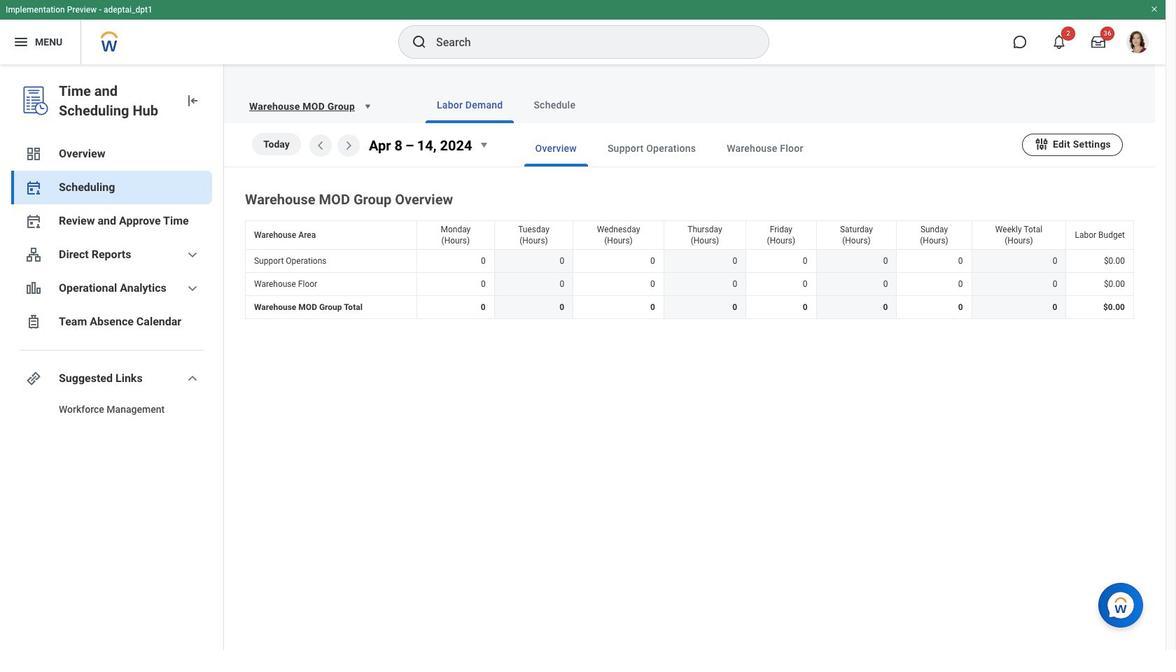 Task type: vqa. For each thing, say whether or not it's contained in the screenshot.
prompts icon on the right top of page
no



Task type: locate. For each thing, give the bounding box(es) containing it.
dashboard image
[[25, 146, 42, 162]]

calendar user solid image down dashboard icon
[[25, 179, 42, 196]]

1 chevron down small image from the top
[[184, 246, 201, 263]]

justify image
[[13, 34, 29, 50]]

1 vertical spatial tab list
[[496, 130, 1022, 167]]

tab list
[[398, 87, 1138, 123], [496, 130, 1022, 167]]

2 chevron down small image from the top
[[184, 280, 201, 297]]

0 vertical spatial caret down small image
[[361, 99, 375, 113]]

chevron down small image
[[184, 246, 201, 263], [184, 280, 201, 297]]

calendar user solid image
[[25, 179, 42, 196], [25, 213, 42, 230]]

calendar user solid image up view team image at top
[[25, 213, 42, 230]]

caret down small image
[[361, 99, 375, 113], [475, 137, 492, 153]]

configure image
[[1034, 136, 1049, 152]]

chart image
[[25, 280, 42, 297]]

transformation import image
[[184, 92, 201, 109]]

chevron left small image
[[312, 137, 329, 154]]

1 vertical spatial caret down small image
[[475, 137, 492, 153]]

navigation pane region
[[0, 64, 224, 650]]

0 horizontal spatial caret down small image
[[361, 99, 375, 113]]

1 vertical spatial chevron down small image
[[184, 280, 201, 297]]

banner
[[0, 0, 1166, 64]]

search image
[[411, 34, 428, 50]]

0 vertical spatial calendar user solid image
[[25, 179, 42, 196]]

tab panel
[[224, 123, 1155, 322]]

0 vertical spatial chevron down small image
[[184, 246, 201, 263]]

view team image
[[25, 246, 42, 263]]

1 vertical spatial calendar user solid image
[[25, 213, 42, 230]]



Task type: describe. For each thing, give the bounding box(es) containing it.
chevron down small image
[[184, 370, 201, 387]]

1 horizontal spatial caret down small image
[[475, 137, 492, 153]]

Search Workday  search field
[[436, 27, 740, 57]]

1 calendar user solid image from the top
[[25, 179, 42, 196]]

close environment banner image
[[1150, 5, 1159, 13]]

link image
[[25, 370, 42, 387]]

time and scheduling hub element
[[59, 81, 173, 120]]

profile logan mcneil image
[[1126, 31, 1149, 56]]

chevron right small image
[[340, 137, 357, 154]]

2 calendar user solid image from the top
[[25, 213, 42, 230]]

inbox large image
[[1091, 35, 1105, 49]]

chevron down small image for view team image at top
[[184, 246, 201, 263]]

notifications large image
[[1052, 35, 1066, 49]]

0 vertical spatial tab list
[[398, 87, 1138, 123]]

chevron down small image for chart icon
[[184, 280, 201, 297]]

task timeoff image
[[25, 314, 42, 330]]



